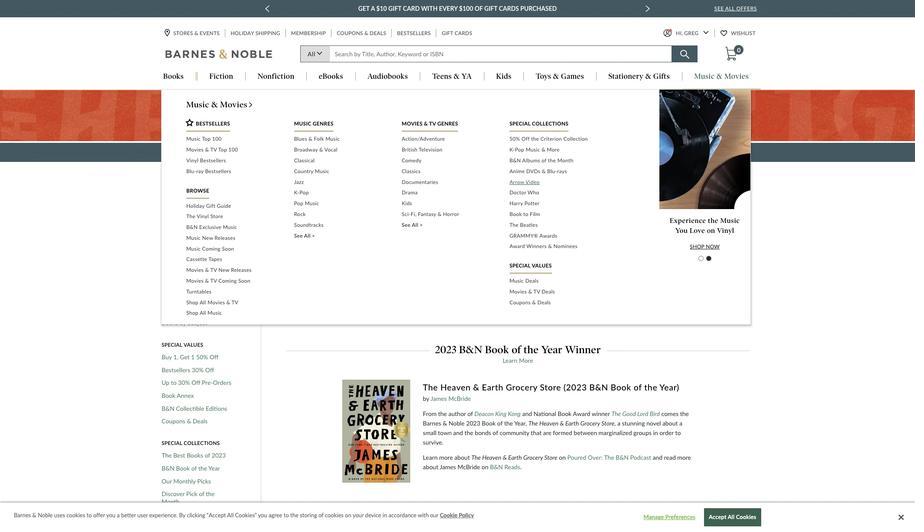 Task type: describe. For each thing, give the bounding box(es) containing it.
2 vertical spatial heaven
[[483, 454, 502, 462]]

2 horizontal spatial soon
[[238, 278, 251, 284]]

holiday up the albums
[[522, 148, 547, 157]]

down arrow image
[[704, 31, 709, 34]]

classical link
[[294, 156, 389, 166]]

barnes & noble book of the year! the heaven & earth grocery store. shop now image
[[0, 90, 916, 141]]

top down music top 100 link
[[218, 147, 227, 153]]

list containing music top 100
[[186, 134, 281, 177]]

to left offer
[[87, 513, 92, 520]]

the heaven & earth grocery store (2023 b&n book of the year) by james mcbride
[[423, 383, 680, 403]]

of down the best books of 2023 link
[[192, 465, 197, 472]]

award inside 50% off the criterion collection k-pop music & more b&n albums of the month anime dvds & blu-rays arrow video doctor who harry potter book to film the beatles grammy® awards award winners & nominees
[[510, 243, 525, 250]]

pre-
[[202, 380, 213, 387]]

collections for b&n book of the year
[[184, 440, 220, 447]]

fiction button
[[198, 72, 245, 82]]

tv inside "heading"
[[429, 121, 436, 127]]

the left best
[[162, 452, 172, 460]]

2023 inside 2023 b&n book of the year winner learn more
[[435, 344, 457, 356]]

the right from
[[438, 410, 447, 418]]

all left offers
[[726, 5, 735, 12]]

bestsellers image
[[185, 118, 194, 127]]

buy for buy one, get one 50% off books for every reader
[[482, 308, 492, 316]]

gift left british
[[387, 148, 400, 157]]

audiobooks button
[[356, 72, 420, 82]]

deals down the '$10'
[[370, 30, 386, 37]]

movies down fiction button
[[220, 100, 248, 110]]

gift cards
[[442, 30, 473, 37]]

2 horizontal spatial noble
[[495, 503, 522, 515]]

see all offers link
[[715, 5, 757, 12]]

a up marginalized on the bottom right of the page
[[618, 420, 621, 427]]

doctor
[[510, 190, 527, 196]]

kids for kids
[[496, 72, 512, 81]]

special collections for 50% off the criterion collection
[[510, 121, 569, 127]]

releases
[[560, 193, 580, 200]]

noble inside comes the barnes & noble 2023 book of the year,
[[449, 420, 465, 427]]

the beatles link
[[510, 220, 605, 231]]

the right find
[[349, 148, 359, 157]]

books inside 'buy one, get one 50% off books for every reader'
[[487, 316, 504, 323]]

1 vertical spatial year
[[209, 465, 220, 472]]

to right the agree
[[284, 513, 289, 520]]

blu- inside music top 100 movies & tv top 100 vinyl bestsellers blu-ray bestsellers
[[186, 168, 196, 175]]

comes
[[662, 410, 679, 418]]

bestsellers inside bestsellers 30% off link
[[162, 367, 190, 374]]

book up the monthly
[[176, 465, 190, 472]]

the up picks
[[198, 465, 207, 472]]

bestsellers up ray at top left
[[200, 157, 226, 164]]

classics
[[402, 168, 421, 175]]

$100
[[459, 5, 473, 12]]

all inside "button"
[[728, 514, 735, 521]]

2 horizontal spatial new
[[219, 267, 230, 274]]

tv down tapes
[[210, 267, 217, 274]]

by inside the heaven & earth grocery store (2023 b&n book of the year) by james mcbride
[[423, 395, 429, 403]]

& inside comes the barnes & noble 2023 book of the year,
[[443, 420, 447, 427]]

gift down 50% off the criterion collection link
[[549, 148, 562, 157]]

1 vertical spatial shop
[[186, 299, 199, 306]]

the heaven & earth grocery store (2023 b&n book of the year) image
[[342, 380, 411, 483]]

kids inside action/adventure british television comedy classics documentaries drama kids sci-fi, fantasy & horror see all >
[[402, 200, 412, 207]]

heaven for store,
[[540, 420, 559, 427]]

winners
[[527, 243, 547, 250]]

the heaven & earth grocery store,
[[529, 420, 616, 427]]

movies inside button
[[725, 72, 749, 81]]

bestsellers right ray at top left
[[205, 168, 231, 175]]

1 horizontal spatial our
[[508, 148, 520, 157]]

2 vertical spatial pop
[[294, 200, 303, 207]]

the right comes
[[681, 410, 689, 418]]

action/adventure link
[[402, 134, 497, 145]]

the inside holiday gift guide the vinyl store b&n exclusive music music new releases music coming soon cassette tapes movies & tv new releases movies & tv coming soon turntables shop all movies & tv shop all music
[[186, 213, 196, 220]]

learn inside 2023 b&n book of the year winner learn more
[[503, 357, 518, 365]]

up to 30% off pre-orders link
[[162, 380, 231, 387]]

on inside the privacy alert dialog
[[345, 513, 352, 520]]

our inside 'link'
[[162, 478, 172, 485]]

winner
[[565, 344, 601, 356]]

music inside experience the music you love on vinyl
[[721, 217, 740, 225]]

special values heading
[[510, 263, 552, 274]]

0 vertical spatial for
[[402, 148, 411, 157]]

special for the best books of 2023
[[162, 440, 182, 447]]

on inside and read more about james mcbride on
[[482, 464, 489, 471]]

special for 50% off the criterion collection
[[510, 121, 531, 127]]

buy one, get one 50% off books for every reader
[[482, 308, 555, 323]]

off inside 'buy one, get one 50% off books for every reader'
[[546, 308, 555, 316]]

the inside 2023 b&n book of the year winner learn more
[[524, 344, 539, 356]]

book down up
[[162, 392, 176, 400]]

documentaries
[[402, 179, 439, 185]]

teens & ya
[[433, 72, 472, 81]]

on inside experience the music you love on vinyl
[[707, 227, 716, 235]]

top for music top 100 movies & tv top 100 vinyl bestsellers blu-ray bestsellers
[[202, 136, 211, 142]]

0 horizontal spatial coupons & deals link
[[162, 418, 208, 426]]

music & movies for music & movies link
[[186, 100, 248, 110]]

b&n book of the year link
[[162, 465, 220, 473]]

& inside "heading"
[[424, 121, 428, 127]]

every inside 'buy one, get one 50% off books for every reader'
[[514, 316, 529, 323]]

new inside "the book store" main content
[[162, 294, 174, 301]]

audiobooks
[[368, 72, 408, 81]]

b&n inside b&n book of the year link
[[162, 465, 175, 472]]

1 horizontal spatial get
[[358, 5, 370, 12]]

kids top 100
[[162, 268, 196, 276]]

harry
[[510, 200, 523, 207]]

collectible
[[176, 405, 204, 413]]

0 horizontal spatial 30%
[[178, 380, 190, 387]]

a right novel
[[680, 420, 683, 427]]

100 for music top 100 movies & tv top 100 vinyl bestsellers blu-ray bestsellers
[[212, 136, 222, 142]]

rock
[[294, 211, 306, 218]]

movies & tv coming soon link
[[186, 276, 281, 287]]

read inside the book store discover the best books to read right now including trending titles, bookseller recommendations, new releases and more.
[[377, 193, 388, 200]]

off inside 50% off the criterion collection k-pop music & more b&n albums of the month anime dvds & blu-rays arrow video doctor who harry potter book to film the beatles grammy® awards award winners & nominees
[[522, 136, 530, 142]]

gift down the get a $10 gift card with every $100 of gift cards purchased link
[[442, 30, 454, 37]]

now
[[402, 193, 413, 200]]

b&n inside the heaven & earth grocery store (2023 b&n book of the year) by james mcbride
[[590, 383, 609, 393]]

1 horizontal spatial cards
[[499, 5, 519, 12]]

pop inside 50% off the criterion collection k-pop music & more b&n albums of the month anime dvds & blu-rays arrow video doctor who harry potter book to film the beatles grammy® awards award winners & nominees
[[515, 147, 525, 153]]

music top 100 link
[[186, 134, 281, 145]]

50% for buy one, get one 50% off books for every reader
[[532, 308, 544, 316]]

special for music deals
[[510, 263, 531, 269]]

noble inside the privacy alert dialog
[[38, 513, 53, 520]]

gift down customer favorites
[[184, 230, 194, 237]]

tv inside music deals movies & tv deals coupons & deals
[[534, 289, 541, 295]]

best
[[173, 452, 185, 460]]

the up the store,
[[612, 410, 621, 418]]

1 you from the left
[[106, 513, 115, 520]]

blu- inside 50% off the criterion collection k-pop music & more b&n albums of the month anime dvds & blu-rays arrow video doctor who harry potter book to film the beatles grammy® awards award winners & nominees
[[548, 168, 557, 175]]

anime dvds & blu-rays link
[[510, 166, 605, 177]]

customer favorites
[[162, 218, 221, 224]]

soon inside "the book store" main content
[[184, 307, 197, 314]]

2 vertical spatial grocery
[[524, 454, 543, 462]]

to inside the book store discover the best books to read right now including trending titles, bookseller recommendations, new releases and more.
[[370, 193, 375, 200]]

pop music link
[[294, 199, 389, 209]]

bestsellers 30% off link
[[162, 367, 214, 374]]

releases inside "the book store" main content
[[176, 294, 199, 301]]

british
[[402, 147, 418, 153]]

the right over:
[[604, 454, 615, 462]]

gift right the $100
[[485, 5, 498, 12]]

> inside action/adventure british television comedy classics documentaries drama kids sci-fi, fantasy & horror see all >
[[420, 222, 423, 228]]

the inside discover pick of the month
[[206, 491, 215, 498]]

to inside up to 30% off pre-orders link
[[171, 380, 177, 387]]

special collections heading
[[510, 121, 569, 132]]

2 you from the left
[[258, 513, 267, 520]]

off up pre-
[[205, 367, 214, 374]]

& inside action/adventure british television comedy classics documentaries drama kids sci-fi, fantasy & horror see all >
[[438, 211, 442, 218]]

1 cookies from the left
[[67, 513, 85, 520]]

vinyl inside experience the music you love on vinyl
[[718, 227, 735, 235]]

book club selections link
[[162, 511, 218, 519]]

0 horizontal spatial every
[[439, 5, 458, 12]]

classical
[[294, 157, 315, 164]]

stationery & gifts button
[[597, 72, 682, 82]]

all down membership link
[[308, 51, 316, 58]]

on down action/adventure link
[[446, 148, 454, 157]]

all inside action/adventure british television comedy classics documentaries drama kids sci-fi, fantasy & horror see all >
[[412, 222, 419, 228]]

movies & tv new releases link
[[186, 265, 281, 276]]

the right author
[[572, 503, 587, 515]]

of up b&n book of the year
[[205, 452, 210, 460]]

movies & tv top 100 link
[[186, 145, 281, 156]]

> inside blues & folk music broadway & vocal classical country music jazz k-pop pop music rock soundtracks see all >
[[312, 233, 315, 239]]

on left poured
[[559, 454, 566, 462]]

1 horizontal spatial 30%
[[192, 367, 204, 374]]

deals down the music deals link
[[542, 289, 555, 295]]

values for music deals
[[532, 263, 552, 269]]

clicking
[[187, 513, 205, 520]]

Search by Title, Author, Keyword or ISBN text field
[[329, 46, 672, 63]]

nonfiction
[[258, 72, 295, 81]]

& inside button
[[717, 72, 723, 81]]

get for buy 1, get 1 50% off
[[180, 354, 190, 361]]

top for kids top 100
[[175, 268, 184, 276]]

the up that
[[529, 420, 538, 427]]

special sections
[[481, 220, 555, 233]]

turntables
[[186, 289, 212, 295]]

reads
[[505, 464, 521, 471]]

shop
[[690, 243, 705, 250]]

the inside the book store discover the best books to read right now including trending titles, bookseller recommendations, new releases and more.
[[332, 193, 340, 200]]

king
[[496, 410, 507, 418]]

see inside blues & folk music broadway & vocal classical country music jazz k-pop pop music rock soundtracks see all >
[[294, 233, 303, 239]]

store inside holiday gift guide the vinyl store b&n exclusive music music new releases music coming soon cassette tapes movies & tv new releases movies & tv coming soon turntables shop all movies & tv shop all music
[[210, 213, 223, 220]]

mcbride inside the heaven & earth grocery store (2023 b&n book of the year) by james mcbride
[[449, 395, 471, 403]]

the down special collections heading
[[531, 136, 539, 142]]

the heaven & earth grocery store (2023 b&n book of the year) link
[[423, 382, 694, 394]]

& inside music top 100 movies & tv top 100 vinyl bestsellers blu-ray bestsellers
[[205, 147, 209, 153]]

of inside 2023 b&n book of the year winner learn more
[[512, 344, 521, 356]]

year inside 2023 b&n book of the year winner learn more
[[542, 344, 563, 356]]

soundtracks
[[294, 222, 324, 228]]

k- inside blues & folk music broadway & vocal classical country music jazz k-pop pop music rock soundtracks see all >
[[294, 190, 300, 196]]

manage preferences
[[644, 514, 696, 521]]

1 vertical spatial pop
[[300, 190, 309, 196]]

and up year,
[[523, 410, 532, 418]]

poured
[[568, 454, 587, 462]]

comes the barnes & noble 2023 book of the year,
[[423, 410, 689, 427]]

the inside a stunning novel about a small town and the bonds of community that are formed between marginalized groups in order to survive.
[[465, 430, 474, 437]]

storing
[[300, 513, 317, 520]]

sci-
[[402, 211, 411, 218]]

book club selections
[[162, 511, 218, 519]]

of right the $100
[[475, 5, 483, 12]]

the down kong
[[504, 420, 513, 427]]

accordance
[[389, 513, 417, 520]]

movies up turntables
[[186, 278, 204, 284]]

lord
[[638, 410, 649, 418]]

about for a
[[663, 420, 678, 427]]

list for genres
[[294, 134, 389, 242]]

coupons inside "the book store" main content
[[162, 418, 185, 425]]

tv down turntables link
[[232, 299, 239, 306]]

now
[[706, 243, 720, 250]]

month inside 50% off the criterion collection k-pop music & more b&n albums of the month anime dvds & blu-rays arrow video doctor who harry potter book to film the beatles grammy® awards award winners & nominees
[[558, 157, 574, 164]]

holiday for holiday gift guide
[[162, 230, 182, 237]]

collections for k-pop music & more
[[532, 121, 569, 127]]

0 vertical spatial soon
[[222, 246, 234, 252]]

of inside comes the barnes & noble 2023 book of the year,
[[498, 420, 503, 427]]

all down turntables
[[200, 299, 206, 306]]

and inside a stunning novel about a small town and the bonds of community that are formed between marginalized groups in order to survive.
[[453, 430, 463, 437]]

0 horizontal spatial by
[[180, 320, 186, 327]]

who
[[528, 190, 540, 196]]

get a $10 gift card with every $100 of gift cards purchased link
[[358, 3, 557, 14]]

store,
[[602, 420, 616, 427]]

perfect
[[361, 148, 385, 157]]

buy for buy 1, get 1 50% off
[[162, 354, 172, 361]]

survive.
[[423, 439, 444, 446]]

and inside and read more about james mcbride on
[[653, 454, 663, 462]]

deals down movies & tv deals link
[[538, 299, 551, 306]]

in inside the privacy alert dialog
[[383, 513, 387, 520]]

film
[[530, 211, 540, 218]]

stunning
[[622, 420, 645, 427]]

read inside and read more about james mcbride on
[[664, 454, 676, 462]]

of inside the privacy alert dialog
[[319, 513, 324, 520]]

heaven for store
[[441, 383, 471, 393]]

monthly
[[174, 478, 196, 485]]

bestsellers inside bestsellers link
[[397, 30, 431, 37]]

cart image
[[726, 47, 738, 61]]

2 horizontal spatial barnes
[[450, 503, 482, 515]]

all up subject
[[200, 310, 206, 317]]

cookie
[[440, 513, 458, 520]]

teens & ya button
[[421, 72, 484, 82]]

previous slide / item image
[[265, 5, 270, 12]]

television
[[419, 147, 443, 153]]

0 vertical spatial see
[[715, 5, 724, 12]]

book inside 2023 b&n book of the year winner learn more
[[485, 344, 509, 356]]

deals down "special values" heading on the right
[[526, 278, 539, 284]]

special down harry
[[481, 220, 514, 233]]

music inside heading
[[294, 121, 312, 127]]

b&n inside 2023 b&n book of the year winner learn more
[[459, 344, 483, 356]]

store down a stunning novel about a small town and the bonds of community that are formed between marginalized groups in order to survive.
[[545, 454, 558, 462]]

& inside the privacy alert dialog
[[32, 513, 36, 520]]

1 horizontal spatial coupons & deals
[[337, 30, 386, 37]]

tv up turntables
[[210, 278, 217, 284]]

award inside "the book store" main content
[[573, 410, 591, 418]]

1 horizontal spatial coupons & deals link
[[336, 29, 387, 37]]

b&n inside "b&n top 100" link
[[162, 242, 175, 250]]

movies & tv genres heading
[[402, 121, 458, 132]]

holiday shipping link
[[230, 29, 281, 37]]

of inside a stunning novel about a small town and the bonds of community that are formed between marginalized groups in order to survive.
[[493, 430, 498, 437]]

music genres
[[294, 121, 334, 127]]

ya for teens & ya top 100
[[184, 255, 191, 263]]

store inside the heaven & earth grocery store (2023 b&n book of the year) by james mcbride
[[540, 383, 561, 393]]

off right 1
[[210, 354, 219, 361]]

logo image
[[166, 49, 273, 61]]

100 for b&n top 100
[[187, 242, 198, 250]]

with
[[418, 513, 429, 520]]

cookies"
[[235, 513, 257, 520]]

more.
[[592, 193, 606, 200]]

gift right the '$10'
[[389, 5, 402, 12]]

book up the heaven & earth grocery store,
[[558, 410, 572, 418]]

2 vertical spatial shop
[[186, 310, 199, 317]]

values for buy 1, get 1 50% off
[[184, 342, 203, 349]]

kids button
[[484, 72, 524, 82]]

of inside discover pick of the month
[[199, 491, 204, 498]]

list for values
[[510, 276, 605, 308]]

1 vertical spatial cards
[[455, 30, 473, 37]]

learn more about the heaven & earth grocery store on poured over: the b&n podcast
[[423, 454, 652, 462]]

music inside button
[[695, 72, 715, 81]]

beatles
[[520, 222, 538, 228]]

folk
[[314, 136, 324, 142]]

shop now link
[[690, 243, 720, 250]]

shop now
[[690, 243, 720, 250]]

1 vertical spatial learn
[[423, 454, 438, 462]]

music top 100 movies & tv top 100 vinyl bestsellers blu-ray bestsellers
[[186, 136, 238, 175]]

book inside the heaven & earth grocery store (2023 b&n book of the year) by james mcbride
[[611, 383, 632, 393]]

get for buy one, get one 50% off books for every reader
[[508, 308, 518, 316]]

toys
[[536, 72, 552, 81]]

music & movies button
[[683, 72, 761, 90]]

buy one, get one 50% off books for every reader link
[[472, 245, 565, 329]]

between
[[574, 430, 597, 437]]

2 horizontal spatial coupons & deals link
[[510, 298, 605, 308]]

music inside 50% off the criterion collection k-pop music & more b&n albums of the month anime dvds & blu-rays arrow video doctor who harry potter book to film the beatles grammy® awards award winners & nominees
[[526, 147, 540, 153]]

b&n book of the year
[[162, 465, 220, 472]]

nominees
[[554, 243, 578, 250]]

$10
[[377, 5, 387, 12]]

of right author in the bottom of the page
[[468, 410, 473, 418]]

new
[[549, 193, 559, 200]]

more inside 50% off the criterion collection k-pop music & more b&n albums of the month anime dvds & blu-rays arrow video doctor who harry potter book to film the beatles grammy® awards award winners & nominees
[[547, 147, 560, 153]]

ebooks button
[[307, 72, 355, 82]]



Task type: vqa. For each thing, say whether or not it's contained in the screenshot.
book?
no



Task type: locate. For each thing, give the bounding box(es) containing it.
None field
[[329, 46, 672, 63]]

to left film
[[524, 211, 529, 218]]

picks
[[197, 478, 211, 485]]

the book store main content
[[0, 90, 916, 533]]

with
[[421, 5, 438, 12]]

in right device
[[383, 513, 387, 520]]

collection
[[564, 136, 588, 142]]

1 horizontal spatial in
[[654, 430, 658, 437]]

about inside and read more about james mcbride on
[[423, 464, 439, 471]]

shop inside "the book store" main content
[[490, 148, 506, 157]]

1 horizontal spatial year
[[542, 344, 563, 356]]

horror
[[443, 211, 459, 218]]

collections up criterion
[[532, 121, 569, 127]]

collections inside "the book store" main content
[[184, 440, 220, 447]]

1 horizontal spatial heaven
[[483, 454, 502, 462]]

music & movies inside music & movies button
[[695, 72, 749, 81]]

0 horizontal spatial year
[[209, 465, 220, 472]]

of right pick
[[199, 491, 204, 498]]

vinyl inside holiday gift guide the vinyl store b&n exclusive music music new releases music coming soon cassette tapes movies & tv new releases movies & tv coming soon turntables shop all movies & tv shop all music
[[197, 213, 209, 220]]

0 vertical spatial by
[[180, 320, 186, 327]]

orders
[[213, 380, 231, 387]]

to
[[370, 193, 375, 200], [524, 211, 529, 218], [171, 380, 177, 387], [676, 430, 681, 437], [87, 513, 92, 520], [284, 513, 289, 520]]

0 vertical spatial teens
[[433, 72, 452, 81]]

guide for holiday gift guide the vinyl store b&n exclusive music music new releases music coming soon cassette tapes movies & tv new releases movies & tv coming soon turntables shop all movies & tv shop all music
[[217, 203, 231, 209]]

b&n inside holiday gift guide the vinyl store b&n exclusive music music new releases music coming soon cassette tapes movies & tv new releases movies & tv coming soon turntables shop all movies & tv shop all music
[[186, 224, 198, 231]]

teens for teens & ya top 100
[[162, 255, 177, 263]]

0 horizontal spatial discover
[[162, 491, 185, 498]]

0 vertical spatial our
[[508, 148, 520, 157]]

1 horizontal spatial >
[[420, 222, 423, 228]]

games
[[561, 72, 584, 81]]

see down soundtracks
[[294, 233, 303, 239]]

agree
[[269, 513, 282, 520]]

2 vertical spatial vinyl
[[718, 227, 735, 235]]

bookseller
[[475, 193, 500, 200]]

month up rays
[[558, 157, 574, 164]]

50% inside 50% off the criterion collection k-pop music & more b&n albums of the month anime dvds & blu-rays arrow video doctor who harry potter book to film the beatles grammy® awards award winners & nominees
[[510, 136, 520, 142]]

shop
[[490, 148, 506, 157], [186, 299, 199, 306], [186, 310, 199, 317]]

earth for store,
[[566, 420, 579, 427]]

0 horizontal spatial soon
[[184, 307, 197, 314]]

earth inside the heaven & earth grocery store (2023 b&n book of the year) by james mcbride
[[482, 383, 504, 393]]

a
[[371, 5, 375, 12], [618, 420, 621, 427], [680, 420, 683, 427], [117, 513, 120, 520]]

1 horizontal spatial learn
[[503, 357, 518, 365]]

1 vertical spatial coming
[[219, 278, 237, 284]]

comedy
[[402, 157, 422, 164]]

0 horizontal spatial >
[[312, 233, 315, 239]]

toys & games button
[[524, 72, 596, 82]]

holiday down customer
[[162, 230, 182, 237]]

1 vertical spatial coupons & deals
[[162, 418, 208, 425]]

0 horizontal spatial buy
[[162, 354, 172, 361]]

every left the reader on the bottom right
[[514, 316, 529, 323]]

top up times®
[[175, 268, 184, 276]]

formed
[[553, 430, 573, 437]]

vinyl
[[186, 157, 199, 164], [197, 213, 209, 220], [718, 227, 735, 235]]

heaven inside the heaven & earth grocery store (2023 b&n book of the year) by james mcbride
[[441, 383, 471, 393]]

2 more from the left
[[678, 454, 691, 462]]

get left the '$10'
[[358, 5, 370, 12]]

broadway & vocal link
[[294, 145, 389, 156]]

coupons & deals link down the music deals link
[[510, 298, 605, 308]]

coupons & deals inside "the book store" main content
[[162, 418, 208, 425]]

the inside the book store discover the best books to read right now including trending titles, bookseller recommendations, new releases and more.
[[412, 175, 436, 192]]

noble down author in the bottom of the page
[[449, 420, 465, 427]]

holiday inside holiday gift guide the vinyl store b&n exclusive music music new releases music coming soon cassette tapes movies & tv new releases movies & tv coming soon turntables shop all movies & tv shop all music
[[186, 203, 205, 209]]

experience.
[[149, 513, 178, 520]]

the left storing
[[291, 513, 299, 520]]

the inside the heaven & earth grocery store (2023 b&n book of the year) by james mcbride
[[645, 383, 658, 393]]

1 horizontal spatial values
[[532, 263, 552, 269]]

book inside 50% off the criterion collection k-pop music & more b&n albums of the month anime dvds & blu-rays arrow video doctor who harry potter book to film the beatles grammy® awards award winners & nominees
[[510, 211, 522, 218]]

top left tapes
[[193, 255, 202, 263]]

0 horizontal spatial see
[[294, 233, 303, 239]]

cookies left your at left
[[325, 513, 344, 520]]

1 vertical spatial heaven
[[540, 420, 559, 427]]

grocery up between
[[581, 420, 600, 427]]

1 vertical spatial every
[[514, 316, 529, 323]]

bestsellers down card
[[397, 30, 431, 37]]

shop right list
[[490, 148, 506, 157]]

0 horizontal spatial get
[[180, 354, 190, 361]]

0 horizontal spatial month
[[162, 498, 180, 506]]

2 vertical spatial coming
[[162, 307, 182, 314]]

1 vertical spatial guide
[[217, 203, 231, 209]]

the down picks
[[206, 491, 215, 498]]

0 horizontal spatial collections
[[184, 440, 220, 447]]

rock link
[[294, 209, 389, 220]]

tapes
[[209, 256, 222, 263]]

0 vertical spatial coupons & deals
[[337, 30, 386, 37]]

year
[[542, 344, 563, 356], [209, 465, 220, 472], [589, 503, 610, 515]]

on
[[446, 148, 454, 157], [707, 227, 716, 235], [559, 454, 566, 462], [482, 464, 489, 471], [345, 513, 352, 520]]

off left pre-
[[192, 380, 200, 387]]

bonds
[[475, 430, 491, 437]]

a inside alert dialog
[[117, 513, 120, 520]]

for up comedy
[[402, 148, 411, 157]]

movies down 'cart' icon
[[725, 72, 749, 81]]

all
[[726, 5, 735, 12], [308, 51, 316, 58], [412, 222, 419, 228], [304, 233, 311, 239], [200, 299, 206, 306], [200, 310, 206, 317], [227, 513, 234, 520], [728, 514, 735, 521]]

earth for store
[[482, 383, 504, 393]]

bestsellers right "bestsellers" icon at left
[[196, 121, 230, 127]]

of inside the heaven & earth grocery store (2023 b&n book of the year) by james mcbride
[[634, 383, 642, 393]]

50% right 1
[[196, 354, 208, 361]]

0 horizontal spatial coupons & deals
[[162, 418, 208, 425]]

k- up anime
[[510, 147, 515, 153]]

0 vertical spatial special collections
[[510, 121, 569, 127]]

the
[[412, 175, 436, 192], [186, 213, 196, 220], [510, 222, 519, 228], [423, 383, 438, 393], [612, 410, 621, 418], [529, 420, 538, 427], [162, 452, 172, 460], [472, 454, 481, 462], [604, 454, 615, 462]]

special up 1,
[[162, 342, 182, 349]]

of right storing
[[319, 513, 324, 520]]

get inside 'buy one, get one 50% off books for every reader'
[[508, 308, 518, 316]]

0 horizontal spatial guide
[[195, 230, 211, 237]]

of right author
[[560, 503, 569, 515]]

holiday for holiday gift guide the vinyl store b&n exclusive music music new releases music coming soon cassette tapes movies & tv new releases movies & tv coming soon turntables shop all movies & tv shop all music
[[186, 203, 205, 209]]

0 horizontal spatial in
[[383, 513, 387, 520]]

1 horizontal spatial more
[[547, 147, 560, 153]]

2 vertical spatial new
[[162, 294, 174, 301]]

james inside and read more about james mcbride on
[[440, 464, 456, 471]]

0 horizontal spatial cards
[[455, 30, 473, 37]]

1 vertical spatial our
[[162, 478, 172, 485]]

holiday gift guide link for the vinyl store
[[186, 201, 281, 212]]

special up best
[[162, 440, 182, 447]]

about for james
[[423, 464, 439, 471]]

book annex
[[162, 392, 194, 400]]

music & movies down 'cart' icon
[[695, 72, 749, 81]]

all inside blues & folk music broadway & vocal classical country music jazz k-pop pop music rock soundtracks see all >
[[304, 233, 311, 239]]

user image
[[664, 29, 672, 37]]

2 genres from the left
[[438, 121, 458, 127]]

guide down favorites
[[195, 230, 211, 237]]

0 horizontal spatial music & movies
[[186, 100, 248, 110]]

a stunning novel about a small town and the bonds of community that are formed between marginalized groups in order to survive.
[[423, 420, 683, 446]]

movies down turntables link
[[208, 299, 225, 306]]

1 vertical spatial discover
[[162, 491, 185, 498]]

music genres heading
[[294, 121, 334, 132]]

book inside the book store discover the best books to read right now including trending titles, bookseller recommendations, new releases and more.
[[439, 175, 470, 192]]

0 horizontal spatial earth
[[482, 383, 504, 393]]

0 vertical spatial grocery
[[506, 383, 538, 393]]

2023 inside comes the barnes & noble 2023 book of the year,
[[467, 420, 481, 427]]

books button
[[151, 72, 196, 82]]

all down fi,
[[412, 222, 419, 228]]

list containing holiday gift guide
[[186, 201, 281, 319]]

and right town
[[453, 430, 463, 437]]

wishlist link
[[721, 29, 757, 37]]

discover inside the book store discover the best books to read right now including trending titles, bookseller recommendations, new releases and more.
[[309, 193, 331, 200]]

books inside button
[[163, 72, 184, 81]]

list
[[472, 148, 484, 157]]

earth up reads
[[509, 454, 522, 462]]

1 vertical spatial month
[[162, 498, 180, 506]]

cassette tapes link
[[186, 255, 281, 265]]

special values down winners
[[510, 263, 552, 269]]

to right books
[[370, 193, 375, 200]]

2 vertical spatial year
[[589, 503, 610, 515]]

signed books icon image
[[657, 245, 750, 306]]

1 blu- from the left
[[186, 168, 196, 175]]

movies inside music top 100 movies & tv top 100 vinyl bestsellers blu-ray bestsellers
[[186, 147, 204, 153]]

0 vertical spatial guide
[[564, 148, 583, 157]]

holiday gift guide link down customer favorites
[[162, 230, 211, 237]]

criterion
[[541, 136, 562, 142]]

1 vertical spatial about
[[455, 454, 470, 462]]

gift inside holiday gift guide the vinyl store b&n exclusive music music new releases music coming soon cassette tapes movies & tv new releases movies & tv coming soon turntables shop all movies & tv shop all music
[[206, 203, 216, 209]]

pop up the albums
[[515, 147, 525, 153]]

off down special collections heading
[[522, 136, 530, 142]]

buy
[[482, 308, 492, 316], [162, 354, 172, 361]]

0 button
[[725, 45, 744, 61]]

to inside a stunning novel about a small town and the bonds of community that are formed between marginalized groups in order to survive.
[[676, 430, 681, 437]]

1 more from the left
[[439, 454, 453, 462]]

bestsellers inside ny times® bestsellers link
[[194, 281, 222, 288]]

2 horizontal spatial see
[[715, 5, 724, 12]]

broadway
[[294, 147, 318, 153]]

special for buy 1, get 1 50% off
[[162, 342, 182, 349]]

new down exclusive at the top left of the page
[[202, 235, 213, 241]]

0 horizontal spatial more
[[439, 454, 453, 462]]

book down harry
[[510, 211, 522, 218]]

year,
[[515, 420, 527, 427]]

1 vertical spatial special values
[[162, 342, 203, 349]]

1 horizontal spatial discover
[[309, 193, 331, 200]]

2 cookies from the left
[[325, 513, 344, 520]]

books
[[354, 193, 369, 200]]

list for collections
[[510, 134, 605, 252]]

coupons & deals link down the '$10'
[[336, 29, 387, 37]]

stores
[[173, 30, 193, 37]]

kids inside button
[[496, 72, 512, 81]]

cookies
[[736, 514, 757, 521]]

0 vertical spatial coming
[[202, 246, 221, 252]]

1 horizontal spatial every
[[514, 316, 529, 323]]

100 for kids top 100
[[186, 268, 196, 276]]

list containing music deals
[[510, 276, 605, 308]]

discover inside discover pick of the month
[[162, 491, 185, 498]]

ya down "b&n top 100" link
[[184, 255, 191, 263]]

month up experience.
[[162, 498, 180, 506]]

guide up the vinyl store link
[[217, 203, 231, 209]]

store up exclusive at the top left of the page
[[210, 213, 223, 220]]

values inside heading
[[532, 263, 552, 269]]

coupons inside music deals movies & tv deals coupons & deals
[[510, 299, 531, 306]]

browse heading
[[186, 188, 209, 199]]

read down order
[[664, 454, 676, 462]]

0 vertical spatial new
[[202, 235, 213, 241]]

blu- down b&n albums of the month link
[[548, 168, 557, 175]]

b&n inside 50% off the criterion collection k-pop music & more b&n albums of the month anime dvds & blu-rays arrow video doctor who harry potter book to film the beatles grammy® awards award winners & nominees
[[510, 157, 521, 164]]

1 horizontal spatial coupons
[[337, 30, 363, 37]]

50% for buy 1, get 1 50% off
[[196, 354, 208, 361]]

vinyl up exclusive at the top left of the page
[[197, 213, 209, 220]]

1 vertical spatial 30%
[[178, 380, 190, 387]]

shipping
[[256, 30, 280, 37]]

the right experience
[[708, 217, 719, 225]]

of up learn more link
[[512, 344, 521, 356]]

teens up barnes & noble book of the year! the heaven & earth grocery store. shop now image
[[433, 72, 452, 81]]

british television link
[[402, 145, 497, 156]]

0 horizontal spatial teens
[[162, 255, 177, 263]]

1 vertical spatial 50%
[[532, 308, 544, 316]]

earth up formed
[[566, 420, 579, 427]]

k-
[[510, 147, 515, 153], [294, 190, 300, 196]]

music inside music top 100 movies & tv top 100 vinyl bestsellers blu-ray bestsellers
[[186, 136, 201, 142]]

ebooks
[[319, 72, 343, 81]]

0 horizontal spatial see all > link
[[294, 231, 389, 242]]

special values for buy 1, get 1 50% off
[[162, 342, 203, 349]]

drama link
[[402, 188, 497, 199]]

2 blu- from the left
[[548, 168, 557, 175]]

0 vertical spatial releases
[[215, 235, 236, 241]]

2 vertical spatial earth
[[509, 454, 522, 462]]

movies inside music deals movies & tv deals coupons & deals
[[510, 289, 527, 295]]

a left better
[[117, 513, 120, 520]]

0 horizontal spatial genres
[[313, 121, 334, 127]]

in inside a stunning novel about a small town and the bonds of community that are formed between marginalized groups in order to survive.
[[654, 430, 658, 437]]

2 horizontal spatial about
[[663, 420, 678, 427]]

list containing 50% off the criterion collection
[[510, 134, 605, 252]]

1 vertical spatial get
[[508, 308, 518, 316]]

coming
[[202, 246, 221, 252], [219, 278, 237, 284], [162, 307, 182, 314]]

more down criterion
[[547, 147, 560, 153]]

50% right one
[[532, 308, 544, 316]]

1 horizontal spatial collections
[[532, 121, 569, 127]]

every left the $100
[[439, 5, 458, 12]]

movies down cassette
[[186, 267, 204, 274]]

deals
[[370, 30, 386, 37], [526, 278, 539, 284], [542, 289, 555, 295], [538, 299, 551, 306], [193, 418, 208, 425]]

b&n inside b&n collectible editions link
[[162, 405, 175, 413]]

ya for teens & ya
[[462, 72, 472, 81]]

month inside discover pick of the month
[[162, 498, 180, 506]]

holiday down browse heading
[[186, 203, 205, 209]]

holiday left shipping on the left top of the page
[[231, 30, 254, 37]]

preferences
[[666, 514, 696, 521]]

trending
[[438, 193, 458, 200]]

one,
[[494, 308, 506, 316]]

from the author of deacon king kong and national book award winner the good lord bird
[[423, 410, 660, 418]]

and left more. on the top right of page
[[582, 193, 591, 200]]

special up the albums
[[510, 121, 531, 127]]

blues & folk music broadway & vocal classical country music jazz k-pop pop music rock soundtracks see all >
[[294, 136, 340, 239]]

list for &
[[402, 134, 497, 231]]

special collections up criterion
[[510, 121, 569, 127]]

guide for holiday gift guide
[[195, 230, 211, 237]]

1 vertical spatial vinyl
[[197, 213, 209, 220]]

discover down "jazz" link
[[309, 193, 331, 200]]

1 vertical spatial ya
[[184, 255, 191, 263]]

teens inside button
[[433, 72, 452, 81]]

hi, greg button
[[664, 29, 709, 37]]

guide down collection
[[564, 148, 583, 157]]

purchased
[[521, 5, 557, 12]]

list containing action/adventure
[[402, 134, 497, 231]]

the up learn more link
[[524, 344, 539, 356]]

jazz link
[[294, 177, 389, 188]]

coupons & deals link
[[336, 29, 387, 37], [510, 298, 605, 308], [162, 418, 208, 426]]

see inside action/adventure british television comedy classics documentaries drama kids sci-fi, fantasy & horror see all >
[[402, 222, 411, 228]]

the down k-pop music & more link
[[548, 157, 556, 164]]

blu- up browse
[[186, 168, 196, 175]]

holiday shipping
[[231, 30, 280, 37]]

teens for teens & ya
[[433, 72, 452, 81]]

1 vertical spatial in
[[383, 513, 387, 520]]

1 vertical spatial releases
[[231, 267, 252, 274]]

books icon image
[[472, 245, 565, 306]]

1 horizontal spatial see all > link
[[402, 220, 497, 231]]

our monthly picks icon image
[[565, 245, 657, 306]]

special collections for the best books of 2023
[[162, 440, 220, 447]]

book to film link
[[510, 209, 605, 220]]

genres inside "heading"
[[438, 121, 458, 127]]

cards
[[499, 5, 519, 12], [455, 30, 473, 37]]

manage
[[644, 514, 664, 521]]

noble left uses
[[38, 513, 53, 520]]

podcast
[[631, 454, 652, 462]]

about inside a stunning novel about a small town and the bonds of community that are formed between marginalized groups in order to survive.
[[663, 420, 678, 427]]

grocery for store,
[[581, 420, 600, 427]]

50% inside 'buy one, get one 50% off books for every reader'
[[532, 308, 544, 316]]

titles,
[[460, 193, 473, 200]]

special collections inside "the book store" main content
[[162, 440, 220, 447]]

0 vertical spatial ya
[[462, 72, 472, 81]]

1 horizontal spatial noble
[[449, 420, 465, 427]]

customer
[[162, 218, 191, 224]]

a left the '$10'
[[371, 5, 375, 12]]

list containing blues & folk music
[[294, 134, 389, 242]]

1 vertical spatial for
[[505, 316, 513, 323]]

music deals movies & tv deals coupons & deals
[[510, 278, 555, 306]]

2 horizontal spatial get
[[508, 308, 518, 316]]

next slide / item image
[[646, 5, 650, 12]]

the inside experience the music you love on vinyl
[[708, 217, 719, 225]]

b&n top 100 link
[[162, 242, 198, 250]]

music & movies for music & movies button
[[695, 72, 749, 81]]

grocery
[[506, 383, 538, 393], [581, 420, 600, 427], [524, 454, 543, 462]]

0 horizontal spatial special values
[[162, 342, 203, 349]]

heaven up b&n reads link
[[483, 454, 502, 462]]

on right 'love'
[[707, 227, 716, 235]]

music new releases link
[[186, 233, 281, 244]]

barnes
[[423, 420, 442, 427], [450, 503, 482, 515], [14, 513, 31, 520]]

50% down special collections heading
[[510, 136, 520, 142]]

movies inside "heading"
[[402, 121, 423, 127]]

pop up rock at the top left of page
[[294, 200, 303, 207]]

1 horizontal spatial about
[[455, 454, 470, 462]]

vinyl up now
[[718, 227, 735, 235]]

k- inside 50% off the criterion collection k-pop music & more b&n albums of the month anime dvds & blu-rays arrow video doctor who harry potter book to film the beatles grammy® awards award winners & nominees
[[510, 147, 515, 153]]

bestsellers heading
[[185, 118, 230, 132]]

barnes inside the privacy alert dialog
[[14, 513, 31, 520]]

the inside 50% off the criterion collection k-pop music & more b&n albums of the month anime dvds & blu-rays arrow video doctor who harry potter book to film the beatles grammy® awards award winners & nominees
[[510, 222, 519, 228]]

music inside music deals movies & tv deals coupons & deals
[[510, 278, 524, 284]]

1 vertical spatial k-
[[294, 190, 300, 196]]

to inside 50% off the criterion collection k-pop music & more b&n albums of the month anime dvds & blu-rays arrow video doctor who harry potter book to film the beatles grammy® awards award winners & nominees
[[524, 211, 529, 218]]

privacy alert dialog
[[0, 504, 916, 533]]

deacon king kong link
[[475, 410, 521, 418]]

more
[[547, 147, 560, 153], [519, 357, 534, 365]]

and inside the book store discover the best books to read right now including trending titles, bookseller recommendations, new releases and more.
[[582, 193, 591, 200]]

get inside buy 1, get 1 50% off link
[[180, 354, 190, 361]]

the good lord bird link
[[612, 410, 660, 418]]

special values
[[510, 263, 552, 269], [162, 342, 203, 349]]

to right order
[[676, 430, 681, 437]]

soon down music new releases 'link'
[[222, 246, 234, 252]]

by
[[179, 513, 186, 520]]

heaven
[[441, 383, 471, 393], [540, 420, 559, 427], [483, 454, 502, 462]]

find
[[332, 148, 347, 157]]

kids
[[496, 72, 512, 81], [402, 200, 412, 207], [162, 268, 173, 276]]

grammy® awards link
[[510, 231, 605, 242]]

0 horizontal spatial heaven
[[441, 383, 471, 393]]

for inside 'buy one, get one 50% off books for every reader'
[[505, 316, 513, 323]]

list
[[186, 134, 281, 177], [294, 134, 389, 242], [402, 134, 497, 231], [510, 134, 605, 252], [186, 201, 281, 319], [510, 276, 605, 308]]

genres up action/adventure link
[[438, 121, 458, 127]]

device
[[365, 513, 381, 520]]

mcbride left b&n reads link
[[458, 464, 480, 471]]

special values for music deals
[[510, 263, 552, 269]]

mcbride
[[449, 395, 471, 403], [458, 464, 480, 471]]

2 vertical spatial guide
[[195, 230, 211, 237]]

coupons up one
[[510, 299, 531, 306]]

the vinyl store link
[[186, 212, 281, 222]]

the inside alert dialog
[[291, 513, 299, 520]]

2 vertical spatial releases
[[176, 294, 199, 301]]

gifts
[[654, 72, 670, 81]]

all right "accept
[[227, 513, 234, 520]]

kids inside "the book store" main content
[[162, 268, 173, 276]]

cards down the $100
[[455, 30, 473, 37]]

your
[[456, 148, 470, 157]]

0 vertical spatial month
[[558, 157, 574, 164]]

0 vertical spatial heaven
[[441, 383, 471, 393]]

0 horizontal spatial cookies
[[67, 513, 85, 520]]

0 horizontal spatial k-
[[294, 190, 300, 196]]

kids for kids top 100
[[162, 268, 173, 276]]

releases down the b&n exclusive music link
[[215, 235, 236, 241]]

1 vertical spatial award
[[573, 410, 591, 418]]

country music link
[[294, 166, 389, 177]]

stores & events link
[[165, 29, 221, 37]]

coupons
[[337, 30, 363, 37], [510, 299, 531, 306], [162, 418, 185, 425]]

grocery for store
[[506, 383, 538, 393]]

of inside 50% off the criterion collection k-pop music & more b&n albums of the month anime dvds & blu-rays arrow video doctor who harry potter book to film the beatles grammy® awards award winners & nominees
[[542, 157, 547, 164]]

top for b&n top 100
[[176, 242, 186, 250]]

ray
[[196, 168, 204, 175]]

barnes inside comes the barnes & noble 2023 book of the year,
[[423, 420, 442, 427]]

1 vertical spatial read
[[664, 454, 676, 462]]

1 vertical spatial soon
[[238, 278, 251, 284]]

1 genres from the left
[[313, 121, 334, 127]]

the down bonds
[[472, 454, 481, 462]]

earth up deacon king kong link
[[482, 383, 504, 393]]

kids up ny in the left bottom of the page
[[162, 268, 173, 276]]

grocery down that
[[524, 454, 543, 462]]

vinyl inside music top 100 movies & tv top 100 vinyl bestsellers blu-ray bestsellers
[[186, 157, 199, 164]]

movies up ray at top left
[[186, 147, 204, 153]]

teens inside "the book store" main content
[[162, 255, 177, 263]]

0 horizontal spatial about
[[423, 464, 439, 471]]

guide inside holiday gift guide the vinyl store b&n exclusive music music new releases music coming soon cassette tapes movies & tv new releases movies & tv coming soon turntables shop all movies & tv shop all music
[[217, 203, 231, 209]]

more up the heaven & earth grocery store (2023 b&n book of the year) by james mcbride at the bottom of the page
[[519, 357, 534, 365]]

the inside the heaven & earth grocery store (2023 b&n book of the year) by james mcbride
[[423, 383, 438, 393]]

1 horizontal spatial teens
[[433, 72, 452, 81]]

wishlist
[[731, 30, 756, 37]]

mcbride inside and read more about james mcbride on
[[458, 464, 480, 471]]

book left by
[[162, 511, 176, 519]]

0 horizontal spatial blu-
[[186, 168, 196, 175]]

1 vertical spatial coupons
[[510, 299, 531, 306]]

0 horizontal spatial special collections
[[162, 440, 220, 447]]

uses
[[54, 513, 65, 520]]

2 horizontal spatial year
[[589, 503, 610, 515]]

1 horizontal spatial more
[[678, 454, 691, 462]]

search image
[[680, 50, 690, 59]]

more inside 2023 b&n book of the year winner learn more
[[519, 357, 534, 365]]

& inside the heaven & earth grocery store (2023 b&n book of the year) by james mcbride
[[473, 383, 480, 393]]

1 horizontal spatial earth
[[509, 454, 522, 462]]

greg
[[685, 30, 699, 37]]

award winners & nominees link
[[510, 242, 605, 252]]

0 vertical spatial year
[[542, 344, 563, 356]]

holiday for holiday shipping
[[231, 30, 254, 37]]

in down novel
[[654, 430, 658, 437]]

barnes & noble uses cookies to offer you a better user experience. by clicking "accept all cookies" you agree to the storing of cookies on your device in accordance with our cookie policy
[[14, 513, 474, 520]]

holiday gift guide link for b&n top 100
[[162, 230, 211, 237]]



